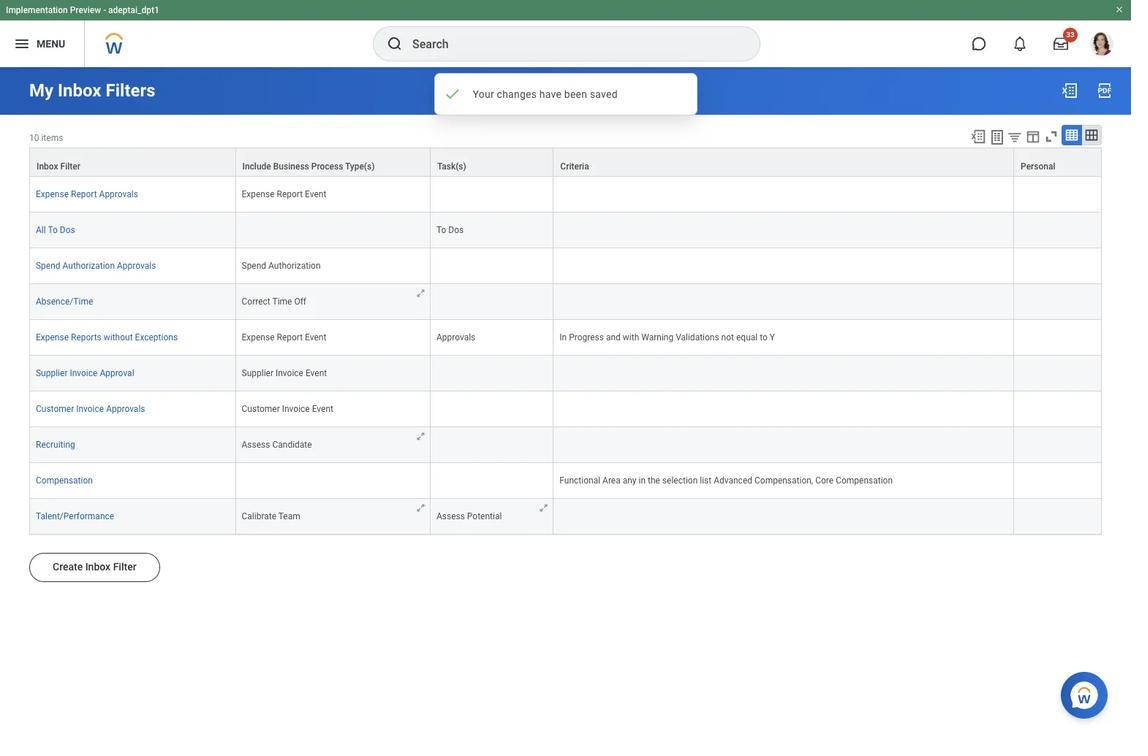 Task type: locate. For each thing, give the bounding box(es) containing it.
1 vertical spatial expense report event
[[242, 333, 326, 343]]

assess inside cell
[[242, 440, 270, 450]]

1 spend from the left
[[36, 261, 60, 271]]

2 customer from the left
[[242, 404, 280, 415]]

compensation down the 'recruiting'
[[36, 476, 93, 486]]

talent/performance
[[36, 512, 114, 522]]

invoice down supplier invoice approval link
[[76, 404, 104, 415]]

1 vertical spatial assess
[[436, 512, 465, 522]]

export to excel image
[[1061, 82, 1078, 99], [970, 129, 986, 145]]

spend down 'all'
[[36, 261, 60, 271]]

expense report event down business
[[242, 189, 326, 200]]

export to excel image left the export to worksheets image
[[970, 129, 986, 145]]

calibrate team
[[242, 512, 300, 522]]

type(s)
[[345, 162, 375, 172]]

inbox inside button
[[85, 562, 111, 573]]

correct
[[242, 297, 270, 307]]

export to worksheets image
[[989, 129, 1006, 146]]

0 vertical spatial assess
[[242, 440, 270, 450]]

approvals
[[99, 189, 138, 200], [117, 261, 156, 271], [436, 333, 475, 343], [106, 404, 145, 415]]

to right 'all'
[[48, 225, 58, 235]]

assess left candidate
[[242, 440, 270, 450]]

event down off
[[305, 333, 326, 343]]

notifications large image
[[1013, 37, 1027, 51]]

supplier for supplier invoice event
[[242, 369, 273, 379]]

0 horizontal spatial assess
[[242, 440, 270, 450]]

calibrate team cell
[[236, 499, 431, 535]]

1 horizontal spatial export to excel image
[[1061, 82, 1078, 99]]

10
[[29, 133, 39, 143]]

2 supplier from the left
[[242, 369, 273, 379]]

0 horizontal spatial supplier
[[36, 369, 68, 379]]

inbox right create
[[85, 562, 111, 573]]

5 row from the top
[[29, 284, 1102, 320]]

functional
[[560, 476, 600, 486]]

1 authorization from the left
[[63, 261, 115, 271]]

check image
[[443, 86, 461, 103]]

supplier up customer invoice approvals link
[[36, 369, 68, 379]]

1 supplier from the left
[[36, 369, 68, 379]]

1 expense report event from the top
[[242, 189, 326, 200]]

inbox for create
[[85, 562, 111, 573]]

invoice up customer invoice event
[[276, 369, 303, 379]]

2 row from the top
[[29, 177, 1102, 213]]

and
[[606, 333, 621, 343]]

filter right create
[[113, 562, 136, 573]]

expense
[[36, 189, 69, 200], [242, 189, 275, 200], [36, 333, 69, 343], [242, 333, 275, 343]]

2 spend from the left
[[242, 261, 266, 271]]

y
[[770, 333, 775, 343]]

approval
[[100, 369, 134, 379]]

dos down task(s)
[[448, 225, 464, 235]]

1 horizontal spatial to
[[436, 225, 446, 235]]

0 vertical spatial expense report event
[[242, 189, 326, 200]]

0 horizontal spatial compensation
[[36, 476, 93, 486]]

calibrate
[[242, 512, 276, 522]]

not
[[721, 333, 734, 343]]

1 vertical spatial inbox
[[37, 162, 58, 172]]

correct time off
[[242, 297, 306, 307]]

event down the 'include business process type(s)'
[[305, 189, 326, 200]]

time
[[272, 297, 292, 307]]

0 horizontal spatial to
[[48, 225, 58, 235]]

0 horizontal spatial export to excel image
[[970, 129, 986, 145]]

row containing talent/performance
[[29, 499, 1102, 535]]

assess inside cell
[[436, 512, 465, 522]]

inbox filter
[[37, 162, 80, 172]]

1 horizontal spatial spend
[[242, 261, 266, 271]]

export to excel image left view printable version (pdf) "image"
[[1061, 82, 1078, 99]]

11 row from the top
[[29, 499, 1102, 535]]

1 row from the top
[[29, 148, 1102, 177]]

customer up assess candidate
[[242, 404, 280, 415]]

dos
[[60, 225, 75, 235], [448, 225, 464, 235]]

personal
[[1021, 162, 1055, 172]]

1 horizontal spatial customer
[[242, 404, 280, 415]]

changes
[[497, 88, 537, 100]]

1 horizontal spatial assess
[[436, 512, 465, 522]]

click to view/edit grid preferences image
[[1025, 129, 1041, 145]]

grow image
[[415, 288, 426, 299], [415, 503, 426, 514], [538, 503, 549, 514]]

event
[[305, 189, 326, 200], [305, 333, 326, 343], [306, 369, 327, 379], [312, 404, 333, 415]]

expense left reports
[[36, 333, 69, 343]]

8 row from the top
[[29, 392, 1102, 428]]

to
[[760, 333, 768, 343]]

authorization up absence/time
[[63, 261, 115, 271]]

0 horizontal spatial filter
[[60, 162, 80, 172]]

event up customer invoice event
[[306, 369, 327, 379]]

event for supplier invoice approval
[[306, 369, 327, 379]]

assess
[[242, 440, 270, 450], [436, 512, 465, 522]]

report down inbox filter
[[71, 189, 97, 200]]

report down business
[[277, 189, 303, 200]]

-
[[103, 5, 106, 15]]

0 vertical spatial export to excel image
[[1061, 82, 1078, 99]]

toolbar
[[964, 125, 1102, 148]]

my inbox filters main content
[[0, 67, 1131, 603]]

1 vertical spatial export to excel image
[[970, 129, 986, 145]]

assess for assess potential
[[436, 512, 465, 522]]

expense report event
[[242, 189, 326, 200], [242, 333, 326, 343]]

compensation right "core"
[[836, 476, 893, 486]]

4 row from the top
[[29, 249, 1102, 284]]

1 horizontal spatial authorization
[[268, 261, 321, 271]]

grow image inside assess potential cell
[[538, 503, 549, 514]]

expense report event up supplier invoice event
[[242, 333, 326, 343]]

1 horizontal spatial filter
[[113, 562, 136, 573]]

supplier
[[36, 369, 68, 379], [242, 369, 273, 379]]

all to dos link
[[36, 225, 75, 235]]

to down task(s)
[[436, 225, 446, 235]]

3 row from the top
[[29, 213, 1102, 249]]

team
[[278, 512, 300, 522]]

personal button
[[1014, 148, 1101, 176]]

my inbox filters
[[29, 80, 155, 101]]

customer for customer invoice approvals
[[36, 404, 74, 415]]

authorization
[[63, 261, 115, 271], [268, 261, 321, 271]]

all to dos
[[36, 225, 75, 235]]

grow image for assess potential
[[538, 503, 549, 514]]

0 horizontal spatial customer
[[36, 404, 74, 415]]

correct time off cell
[[236, 284, 431, 320]]

1 customer from the left
[[36, 404, 74, 415]]

2 vertical spatial inbox
[[85, 562, 111, 573]]

row containing spend authorization approvals
[[29, 249, 1102, 284]]

assess for assess candidate
[[242, 440, 270, 450]]

menu banner
[[0, 0, 1131, 67]]

in
[[560, 333, 567, 343]]

row
[[29, 148, 1102, 177], [29, 177, 1102, 213], [29, 213, 1102, 249], [29, 249, 1102, 284], [29, 284, 1102, 320], [29, 320, 1102, 356], [29, 356, 1102, 392], [29, 392, 1102, 428], [29, 428, 1102, 464], [29, 464, 1102, 499], [29, 499, 1102, 535]]

with
[[623, 333, 639, 343]]

in progress and with warning validations not equal to y
[[560, 333, 775, 343]]

invoice left approval
[[70, 369, 98, 379]]

grow image inside calibrate team cell
[[415, 503, 426, 514]]

6 row from the top
[[29, 320, 1102, 356]]

off
[[294, 297, 306, 307]]

the
[[648, 476, 660, 486]]

cell
[[431, 177, 554, 213], [554, 177, 1014, 213], [1014, 177, 1102, 213], [236, 213, 431, 249], [554, 213, 1014, 249], [1014, 213, 1102, 249], [431, 249, 554, 284], [554, 249, 1014, 284], [1014, 249, 1102, 284], [431, 284, 554, 320], [554, 284, 1014, 320], [1014, 284, 1102, 320], [1014, 320, 1102, 356], [431, 356, 554, 392], [554, 356, 1014, 392], [1014, 356, 1102, 392], [431, 392, 554, 428], [554, 392, 1014, 428], [1014, 392, 1102, 428], [431, 428, 554, 464], [554, 428, 1014, 464], [1014, 428, 1102, 464], [236, 464, 431, 499], [431, 464, 554, 499], [1014, 464, 1102, 499], [554, 499, 1014, 535], [1014, 499, 1102, 535]]

been
[[564, 88, 587, 100]]

inbox down 10 items
[[37, 162, 58, 172]]

adeptai_dpt1
[[108, 5, 159, 15]]

9 row from the top
[[29, 428, 1102, 464]]

exceptions
[[135, 333, 178, 343]]

invoice for customer invoice event
[[282, 404, 310, 415]]

report
[[71, 189, 97, 200], [277, 189, 303, 200], [277, 333, 303, 343]]

7 row from the top
[[29, 356, 1102, 392]]

expense report event for expense report approvals
[[242, 189, 326, 200]]

invoice for supplier invoice event
[[276, 369, 303, 379]]

area
[[603, 476, 621, 486]]

assess left potential
[[436, 512, 465, 522]]

grow image inside correct time off cell
[[415, 288, 426, 299]]

2 expense report event from the top
[[242, 333, 326, 343]]

0 vertical spatial inbox
[[58, 80, 101, 101]]

potential
[[467, 512, 502, 522]]

spend for spend authorization
[[242, 261, 266, 271]]

supplier up customer invoice event
[[242, 369, 273, 379]]

1 vertical spatial filter
[[113, 562, 136, 573]]

authorization for spend authorization approvals
[[63, 261, 115, 271]]

customer up the 'recruiting'
[[36, 404, 74, 415]]

inbox inside popup button
[[37, 162, 58, 172]]

report for expense report approvals
[[277, 189, 303, 200]]

2 dos from the left
[[448, 225, 464, 235]]

customer invoice approvals link
[[36, 404, 145, 415]]

0 horizontal spatial authorization
[[63, 261, 115, 271]]

absence/time
[[36, 297, 93, 307]]

report up supplier invoice event
[[277, 333, 303, 343]]

include business process type(s)
[[242, 162, 375, 172]]

create inbox filter
[[53, 562, 136, 573]]

task(s) button
[[431, 148, 553, 176]]

1 horizontal spatial supplier
[[242, 369, 273, 379]]

1 horizontal spatial dos
[[448, 225, 464, 235]]

inbox
[[58, 80, 101, 101], [37, 162, 58, 172], [85, 562, 111, 573]]

dos right 'all'
[[60, 225, 75, 235]]

Search Workday  search field
[[412, 28, 730, 60]]

filters
[[106, 80, 155, 101]]

0 horizontal spatial dos
[[60, 225, 75, 235]]

inbox large image
[[1054, 37, 1068, 51]]

invoice up candidate
[[282, 404, 310, 415]]

preview
[[70, 5, 101, 15]]

filter up expense report approvals link
[[60, 162, 80, 172]]

authorization up off
[[268, 261, 321, 271]]

0 horizontal spatial spend
[[36, 261, 60, 271]]

spend
[[36, 261, 60, 271], [242, 261, 266, 271]]

expense reports without exceptions
[[36, 333, 178, 343]]

invoice
[[70, 369, 98, 379], [276, 369, 303, 379], [76, 404, 104, 415], [282, 404, 310, 415]]

0 vertical spatial filter
[[60, 162, 80, 172]]

customer invoice approvals
[[36, 404, 145, 415]]

compensation
[[36, 476, 93, 486], [836, 476, 893, 486]]

customer
[[36, 404, 74, 415], [242, 404, 280, 415]]

2 authorization from the left
[[268, 261, 321, 271]]

10 row from the top
[[29, 464, 1102, 499]]

to
[[48, 225, 58, 235], [436, 225, 446, 235]]

event up assess candidate cell
[[312, 404, 333, 415]]

have
[[539, 88, 562, 100]]

spend up correct
[[242, 261, 266, 271]]

inbox right the my
[[58, 80, 101, 101]]

approvals for expense report event
[[99, 189, 138, 200]]

filter
[[60, 162, 80, 172], [113, 562, 136, 573]]

expand table image
[[1084, 128, 1099, 143]]

spend authorization approvals
[[36, 261, 156, 271]]

1 horizontal spatial compensation
[[836, 476, 893, 486]]



Task type: describe. For each thing, give the bounding box(es) containing it.
filter inside create inbox filter button
[[113, 562, 136, 573]]

include
[[242, 162, 271, 172]]

expense report event for expense reports without exceptions
[[242, 333, 326, 343]]

invoice for customer invoice approvals
[[76, 404, 104, 415]]

row containing compensation
[[29, 464, 1102, 499]]

absence/time link
[[36, 297, 93, 307]]

supplier invoice approval link
[[36, 369, 134, 379]]

grow image for correct time off
[[415, 288, 426, 299]]

grow image for calibrate team
[[415, 503, 426, 514]]

expense report approvals link
[[36, 189, 138, 200]]

row containing customer invoice approvals
[[29, 392, 1102, 428]]

process
[[311, 162, 343, 172]]

expense down include
[[242, 189, 275, 200]]

implementation
[[6, 5, 68, 15]]

compensation,
[[755, 476, 813, 486]]

expense down correct
[[242, 333, 275, 343]]

compensation link
[[36, 476, 93, 486]]

select to filter grid data image
[[1007, 129, 1023, 145]]

equal
[[736, 333, 758, 343]]

expense reports without exceptions link
[[36, 333, 178, 343]]

warning
[[641, 333, 674, 343]]

supplier invoice event
[[242, 369, 327, 379]]

invoice for supplier invoice approval
[[70, 369, 98, 379]]

business
[[273, 162, 309, 172]]

report for expense reports without exceptions
[[277, 333, 303, 343]]

spend authorization approvals link
[[36, 261, 156, 271]]

event for expense report approvals
[[305, 189, 326, 200]]

customer for customer invoice event
[[242, 404, 280, 415]]

your
[[473, 88, 494, 100]]

expense down inbox filter
[[36, 189, 69, 200]]

saved
[[590, 88, 618, 100]]

criteria
[[560, 162, 589, 172]]

search image
[[386, 35, 404, 53]]

profile logan mcneil image
[[1090, 32, 1114, 59]]

assess potential
[[436, 512, 502, 522]]

functional area any in the selection list advanced compensation, core compensation
[[560, 476, 893, 486]]

close environment banner image
[[1115, 5, 1124, 14]]

row containing supplier invoice approval
[[29, 356, 1102, 392]]

items
[[41, 133, 63, 143]]

advanced
[[714, 476, 752, 486]]

customer invoice event
[[242, 404, 333, 415]]

implementation preview -   adeptai_dpt1
[[6, 5, 159, 15]]

supplier for supplier invoice approval
[[36, 369, 68, 379]]

create inbox filter button
[[29, 554, 160, 583]]

spend authorization
[[242, 261, 321, 271]]

export to excel image for 10 items
[[970, 129, 986, 145]]

grow image
[[415, 431, 426, 442]]

2 to from the left
[[436, 225, 446, 235]]

your changes have been saved
[[473, 88, 618, 100]]

assess candidate cell
[[236, 428, 431, 464]]

row containing recruiting
[[29, 428, 1102, 464]]

justify image
[[13, 35, 31, 53]]

approvals for spend authorization
[[117, 261, 156, 271]]

without
[[104, 333, 133, 343]]

view printable version (pdf) image
[[1096, 82, 1114, 99]]

notification dialog
[[434, 73, 697, 116]]

approvals for customer invoice event
[[106, 404, 145, 415]]

export to excel image for my inbox filters
[[1061, 82, 1078, 99]]

1 compensation from the left
[[36, 476, 93, 486]]

fullscreen image
[[1043, 129, 1059, 145]]

task(s)
[[437, 162, 466, 172]]

to dos
[[436, 225, 464, 235]]

1 to from the left
[[48, 225, 58, 235]]

supplier invoice approval
[[36, 369, 134, 379]]

all
[[36, 225, 46, 235]]

authorization for spend authorization
[[268, 261, 321, 271]]

row containing expense report approvals
[[29, 177, 1102, 213]]

row containing all to dos
[[29, 213, 1102, 249]]

any
[[623, 476, 636, 486]]

row containing inbox filter
[[29, 148, 1102, 177]]

talent/performance link
[[36, 512, 114, 522]]

10 items
[[29, 133, 63, 143]]

33
[[1066, 31, 1075, 39]]

recruiting link
[[36, 440, 75, 450]]

include business process type(s) button
[[236, 148, 430, 176]]

reports
[[71, 333, 101, 343]]

candidate
[[272, 440, 312, 450]]

criteria button
[[554, 148, 1013, 176]]

my
[[29, 80, 53, 101]]

spend for spend authorization approvals
[[36, 261, 60, 271]]

progress
[[569, 333, 604, 343]]

toolbar inside my inbox filters main content
[[964, 125, 1102, 148]]

expense report approvals
[[36, 189, 138, 200]]

row containing absence/time
[[29, 284, 1102, 320]]

inbox for my
[[58, 80, 101, 101]]

filter inside inbox filter popup button
[[60, 162, 80, 172]]

recruiting
[[36, 440, 75, 450]]

inbox filter button
[[30, 148, 235, 176]]

validations
[[676, 333, 719, 343]]

1 dos from the left
[[60, 225, 75, 235]]

event for customer invoice approvals
[[312, 404, 333, 415]]

menu
[[37, 38, 65, 49]]

menu button
[[0, 20, 84, 67]]

event for expense reports without exceptions
[[305, 333, 326, 343]]

list
[[700, 476, 712, 486]]

33 button
[[1045, 28, 1078, 60]]

core
[[815, 476, 834, 486]]

assess potential cell
[[431, 499, 554, 535]]

assess candidate
[[242, 440, 312, 450]]

create
[[53, 562, 83, 573]]

row containing expense reports without exceptions
[[29, 320, 1102, 356]]

table image
[[1065, 128, 1079, 143]]

selection
[[662, 476, 698, 486]]

2 compensation from the left
[[836, 476, 893, 486]]

in
[[639, 476, 646, 486]]



Task type: vqa. For each thing, say whether or not it's contained in the screenshot.
1st Group from the left
no



